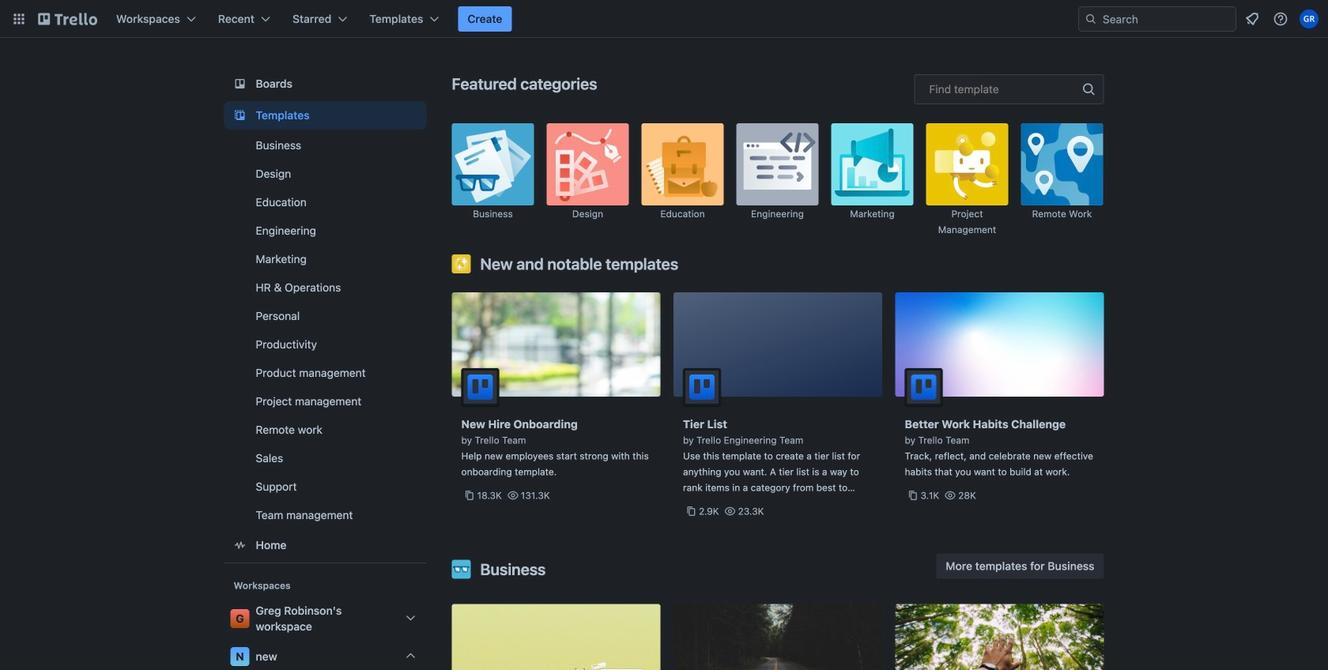 Task type: locate. For each thing, give the bounding box(es) containing it.
Search field
[[1097, 7, 1236, 31]]

None field
[[914, 74, 1104, 104]]

1 business icon image from the top
[[452, 123, 534, 206]]

marketing icon image
[[831, 123, 913, 206]]

1 vertical spatial business icon image
[[452, 560, 471, 579]]

search image
[[1085, 13, 1097, 25]]

0 vertical spatial business icon image
[[452, 123, 534, 206]]

business icon image
[[452, 123, 534, 206], [452, 560, 471, 579]]

remote work icon image
[[1021, 123, 1103, 206]]

engineering icon image
[[736, 123, 819, 206]]

back to home image
[[38, 6, 97, 32]]

design icon image
[[547, 123, 629, 206]]

0 notifications image
[[1243, 9, 1262, 28]]

open information menu image
[[1273, 11, 1289, 27]]



Task type: describe. For each thing, give the bounding box(es) containing it.
greg robinson (gregrobinson96) image
[[1300, 9, 1319, 28]]

trello engineering team image
[[683, 368, 721, 406]]

primary element
[[0, 0, 1328, 38]]

trello team image
[[905, 368, 943, 406]]

board image
[[230, 74, 249, 93]]

trello team image
[[461, 368, 499, 406]]

project management icon image
[[926, 123, 1008, 206]]

template board image
[[230, 106, 249, 125]]

home image
[[230, 536, 249, 555]]

education icon image
[[642, 123, 724, 206]]

2 business icon image from the top
[[452, 560, 471, 579]]



Task type: vqa. For each thing, say whether or not it's contained in the screenshot.
Social's Team
no



